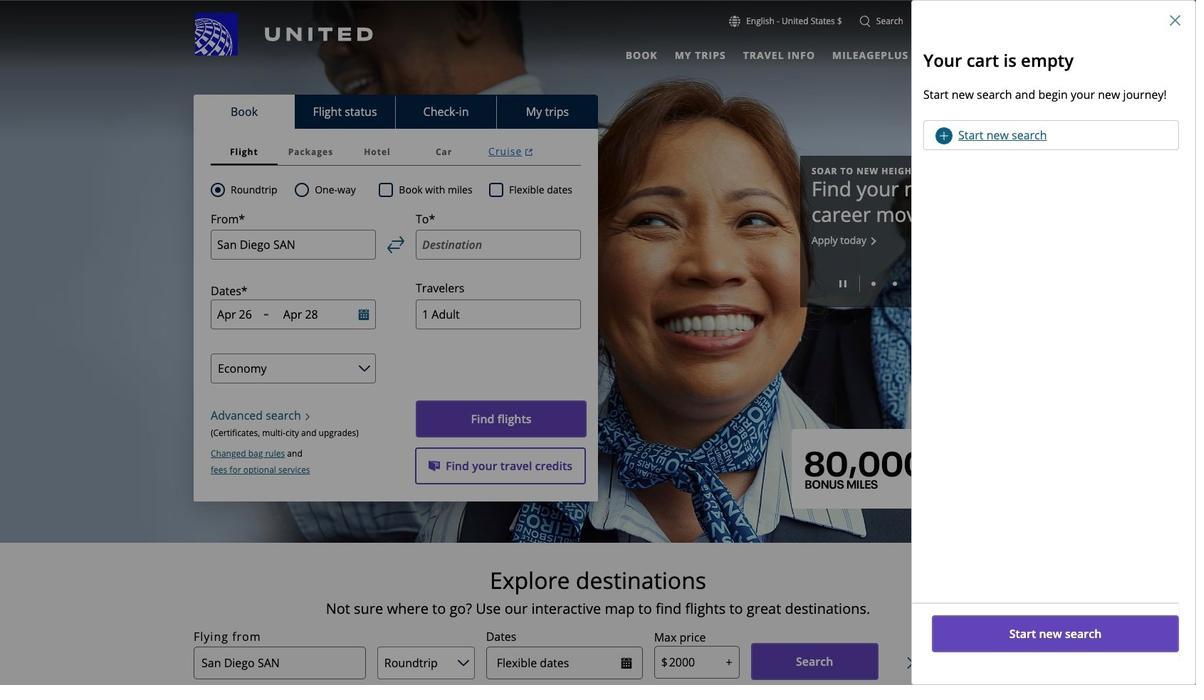 Task type: vqa. For each thing, say whether or not it's contained in the screenshot.
DEPART text box
no



Task type: describe. For each thing, give the bounding box(es) containing it.
united logo link to homepage image
[[195, 13, 373, 56]]

slide 2 of 6 image
[[893, 282, 897, 286]]

Return text field
[[283, 307, 339, 323]]

not sure where to go? use our interactive map to find flights to great destinations. element
[[112, 601, 1085, 618]]

carousel buttons element
[[812, 271, 991, 296]]

one way flight search element
[[309, 182, 356, 199]]

slide 1 of 6 image
[[872, 282, 876, 286]]

round trip flight search element
[[225, 182, 277, 199]]

please enter the max price in the input text or tab to access the slider to set the max price. element
[[654, 629, 706, 647]]

reverse origin and destination image
[[387, 236, 404, 254]]

pause image
[[840, 281, 847, 288]]

0 vertical spatial tab list
[[617, 43, 963, 64]]

2 vertical spatial tab list
[[211, 139, 581, 166]]



Task type: locate. For each thing, give the bounding box(es) containing it.
1 vertical spatial tab list
[[194, 95, 598, 129]]

tab list
[[617, 43, 963, 64], [194, 95, 598, 129], [211, 139, 581, 166]]

None text field
[[654, 647, 740, 679]]

Departure text field
[[217, 307, 258, 323]]

close image
[[1170, 15, 1181, 26]]

book with miles element
[[379, 182, 489, 199]]

navigation
[[0, 12, 1196, 64]]

explore destinations element
[[112, 567, 1085, 595]]

slide 3 of 6 image
[[914, 282, 919, 286]]

main content
[[0, 1, 1196, 686]]

dialog
[[911, 0, 1196, 686]]

flexible dates image
[[621, 658, 632, 670]]

currently in english united states	$ enter to change image
[[729, 16, 741, 27]]



